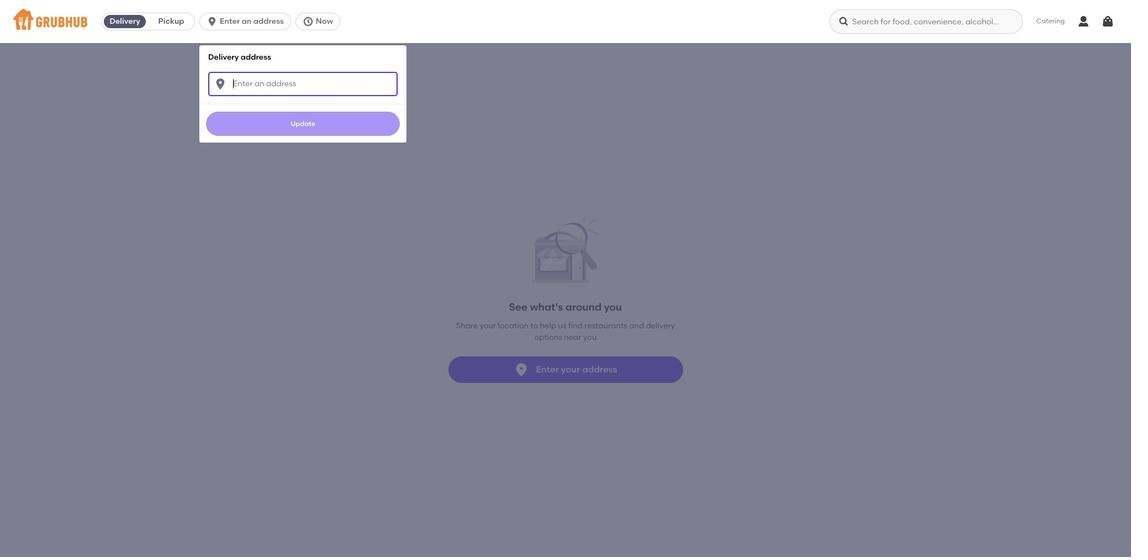 Task type: describe. For each thing, give the bounding box(es) containing it.
share
[[456, 321, 478, 331]]

location
[[498, 321, 529, 331]]

1 horizontal spatial you
[[604, 301, 622, 314]]

pickup
[[158, 17, 184, 26]]

now button
[[296, 13, 345, 30]]

your for enter
[[561, 364, 581, 375]]

main navigation navigation
[[0, 0, 1132, 557]]

delivery for delivery
[[110, 17, 140, 26]]

to
[[531, 321, 539, 331]]

Enter an address search field
[[208, 72, 398, 96]]

see
[[509, 301, 528, 314]]

around
[[566, 301, 602, 314]]

enter for enter an address
[[220, 17, 240, 26]]

enter your address button
[[449, 357, 683, 383]]

now
[[316, 17, 333, 26]]

help
[[540, 321, 557, 331]]

find
[[569, 321, 583, 331]]

us
[[559, 321, 567, 331]]

enter an address button
[[200, 13, 296, 30]]

you inside share your location to help us find restaurants and delivery options near you
[[584, 333, 597, 342]]

restaurants
[[585, 321, 628, 331]]

1 vertical spatial address
[[241, 53, 271, 62]]

delivery
[[646, 321, 676, 331]]

svg image for enter an address
[[207, 16, 218, 27]]

catering
[[1037, 17, 1066, 25]]



Task type: locate. For each thing, give the bounding box(es) containing it.
0 vertical spatial svg image
[[839, 16, 850, 27]]

you
[[604, 301, 622, 314], [584, 333, 597, 342]]

address down the enter an address
[[241, 53, 271, 62]]

options
[[535, 333, 563, 342]]

1 vertical spatial your
[[561, 364, 581, 375]]

2 horizontal spatial svg image
[[1102, 15, 1115, 28]]

1 horizontal spatial your
[[561, 364, 581, 375]]

your for share
[[480, 321, 496, 331]]

1 horizontal spatial svg image
[[839, 16, 850, 27]]

enter for enter your address
[[536, 364, 559, 375]]

0 horizontal spatial delivery
[[110, 17, 140, 26]]

1 horizontal spatial svg image
[[303, 16, 314, 27]]

enter an address
[[220, 17, 284, 26]]

address down restaurants
[[583, 364, 618, 375]]

you right near
[[584, 333, 597, 342]]

enter
[[220, 17, 240, 26], [536, 364, 559, 375]]

0 horizontal spatial enter
[[220, 17, 240, 26]]

1 horizontal spatial enter
[[536, 364, 559, 375]]

delivery button
[[102, 13, 148, 30]]

your down near
[[561, 364, 581, 375]]

0 vertical spatial you
[[604, 301, 622, 314]]

svg image
[[839, 16, 850, 27], [214, 77, 227, 90]]

catering button
[[1029, 9, 1073, 34]]

0 vertical spatial enter
[[220, 17, 240, 26]]

share your location to help us find restaurants and delivery options near you
[[456, 321, 676, 342]]

and
[[630, 321, 645, 331]]

your inside share your location to help us find restaurants and delivery options near you
[[480, 321, 496, 331]]

pickup button
[[148, 13, 195, 30]]

your inside button
[[561, 364, 581, 375]]

delivery inside button
[[110, 17, 140, 26]]

0 vertical spatial your
[[480, 321, 496, 331]]

0 vertical spatial address
[[254, 17, 284, 26]]

0 horizontal spatial your
[[480, 321, 496, 331]]

an
[[242, 17, 252, 26]]

svg image for now
[[303, 16, 314, 27]]

delivery for delivery address
[[208, 53, 239, 62]]

0 horizontal spatial you
[[584, 333, 597, 342]]

update
[[291, 120, 316, 127]]

near
[[565, 333, 582, 342]]

see what's around you
[[509, 301, 622, 314]]

0 vertical spatial delivery
[[110, 17, 140, 26]]

delivery address
[[208, 53, 271, 62]]

enter inside main navigation navigation
[[220, 17, 240, 26]]

2 vertical spatial address
[[583, 364, 618, 375]]

address for enter an address
[[254, 17, 284, 26]]

1 horizontal spatial delivery
[[208, 53, 239, 62]]

enter your address
[[536, 364, 618, 375]]

1 vertical spatial delivery
[[208, 53, 239, 62]]

address for enter your address
[[583, 364, 618, 375]]

1 vertical spatial you
[[584, 333, 597, 342]]

enter left an
[[220, 17, 240, 26]]

delivery left pickup
[[110, 17, 140, 26]]

1 vertical spatial enter
[[536, 364, 559, 375]]

0 horizontal spatial svg image
[[207, 16, 218, 27]]

address right an
[[254, 17, 284, 26]]

1 vertical spatial svg image
[[214, 77, 227, 90]]

position icon image
[[514, 362, 530, 378]]

svg image inside the enter an address button
[[207, 16, 218, 27]]

0 horizontal spatial svg image
[[214, 77, 227, 90]]

delivery
[[110, 17, 140, 26], [208, 53, 239, 62]]

enter right position icon
[[536, 364, 559, 375]]

what's
[[530, 301, 563, 314]]

svg image
[[1102, 15, 1115, 28], [207, 16, 218, 27], [303, 16, 314, 27]]

delivery down the enter an address button
[[208, 53, 239, 62]]

you up restaurants
[[604, 301, 622, 314]]

your right "share"
[[480, 321, 496, 331]]

address
[[254, 17, 284, 26], [241, 53, 271, 62], [583, 364, 618, 375]]

your
[[480, 321, 496, 331], [561, 364, 581, 375]]

svg image inside 'now' button
[[303, 16, 314, 27]]

update button
[[206, 111, 400, 136]]



Task type: vqa. For each thing, say whether or not it's contained in the screenshot.
Minute Maid® Zero Sugar Lemonade - Medium
no



